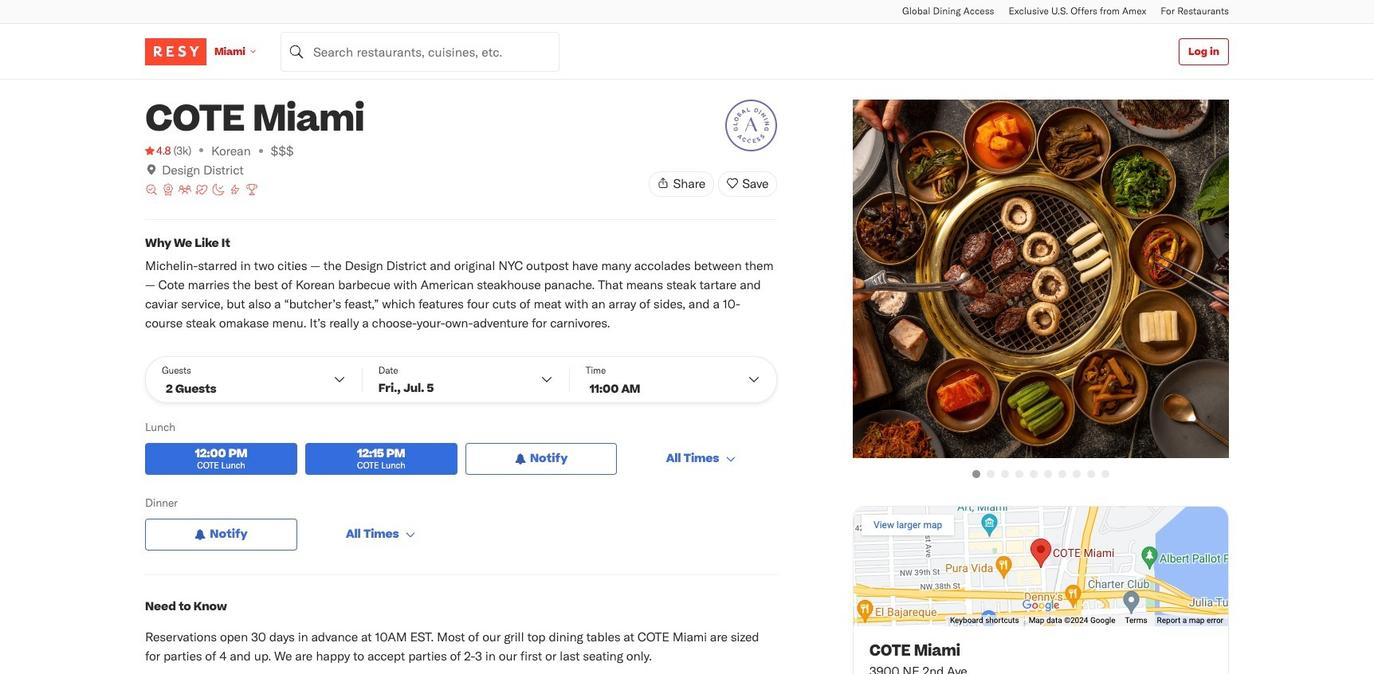 Task type: locate. For each thing, give the bounding box(es) containing it.
None field
[[281, 31, 560, 71]]



Task type: vqa. For each thing, say whether or not it's contained in the screenshot.
search restaurants, cuisines, etc. TEXT FIELD
yes



Task type: describe. For each thing, give the bounding box(es) containing it.
4.8 out of 5 stars image
[[145, 143, 171, 159]]

Search restaurants, cuisines, etc. text field
[[281, 31, 560, 71]]



